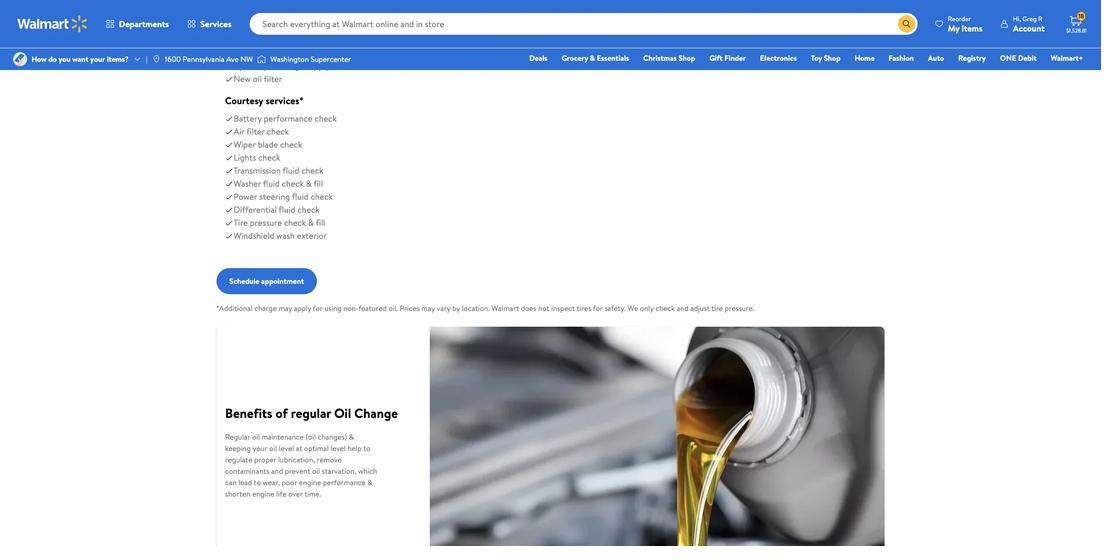 Task type: locate. For each thing, give the bounding box(es) containing it.
courtesy
[[225, 94, 263, 108]]

for right the "tires"
[[593, 303, 603, 314]]

and
[[677, 303, 689, 314], [271, 466, 283, 477]]

1 horizontal spatial level
[[331, 443, 346, 454]]

1 vertical spatial and
[[271, 466, 283, 477]]

fill up power steering fluid check
[[314, 178, 323, 190]]

0 horizontal spatial  image
[[13, 52, 27, 66]]

featured
[[359, 303, 387, 314]]

your right the "want"
[[90, 54, 105, 65]]

1600
[[165, 54, 181, 65]]

 image
[[13, 52, 27, 66], [258, 54, 266, 65], [152, 55, 161, 64]]

1 shop from the left
[[679, 53, 696, 64]]

up
[[234, 60, 245, 72]]

*additional charge may apply for using non-featured oil. prices may vary by location. walmart does not inspect tires for safety. we only check and adjust tire pressure.
[[216, 303, 755, 314]]

oil
[[378, 60, 387, 72], [253, 73, 262, 85], [252, 431, 260, 442], [269, 443, 277, 454], [312, 466, 320, 477]]

1 horizontal spatial for
[[593, 303, 603, 314]]

inspect
[[552, 303, 575, 314]]

engine down 'wear,'
[[252, 488, 275, 499]]

may
[[279, 303, 292, 314], [422, 303, 435, 314]]

proper
[[254, 454, 277, 465]]

contaminants
[[225, 466, 270, 477]]

apply left using
[[294, 303, 311, 314]]

schedule appointment link
[[216, 268, 317, 294]]

filter down 5qts. on the top left of page
[[264, 73, 282, 85]]

regular oil changes and keeping your oil level at optimal level help to regulate proper lubrication, remove contaminants and prevent oil starvation. image
[[430, 327, 885, 546]]

oil right the regular
[[252, 431, 260, 442]]

needed.
[[397, 60, 426, 72]]

0 horizontal spatial oil
[[334, 404, 351, 422]]

to right up
[[247, 60, 255, 72]]

and up 'wear,'
[[271, 466, 283, 477]]

0 vertical spatial oil
[[389, 3, 400, 15]]

exterior
[[297, 230, 327, 242]]

we
[[628, 303, 639, 314]]

$1,528.81
[[1067, 27, 1088, 34]]

fluid up steering
[[263, 178, 280, 190]]

2 horizontal spatial  image
[[258, 54, 266, 65]]

services
[[259, 41, 293, 55]]

0 horizontal spatial level
[[279, 443, 294, 454]]

triple protections heavy duty engine oil
[[247, 3, 400, 15]]

new oil filter
[[234, 73, 282, 85]]

washer fluid check & fill
[[234, 178, 323, 190]]

changes)
[[318, 431, 347, 442]]

shop inside christmas shop link
[[679, 53, 696, 64]]

performance inside regular oil maintenance (oil changes) & keeping your oil level at optimal level help to regulate proper lubrication, remove contaminants and prevent oil starvation, which can lead to wear, poor engine performance & shorten engine life over time.
[[323, 477, 366, 488]]

& up power steering fluid check
[[306, 178, 312, 190]]

optimal
[[304, 443, 329, 454]]

departments button
[[97, 11, 178, 37]]

and left adjust
[[677, 303, 689, 314]]

0 horizontal spatial and
[[271, 466, 283, 477]]

fluid
[[283, 165, 300, 176], [263, 178, 280, 190], [292, 191, 309, 203], [279, 204, 296, 216]]

0 horizontal spatial performance
[[264, 112, 313, 124]]

1 horizontal spatial  image
[[152, 55, 161, 64]]

for left using
[[313, 303, 323, 314]]

only
[[640, 303, 654, 314]]

2 may from the left
[[422, 303, 435, 314]]

level down changes)
[[331, 443, 346, 454]]

triple
[[247, 3, 267, 15]]

2 vertical spatial to
[[254, 477, 261, 488]]

1 vertical spatial your
[[253, 443, 268, 454]]

finder
[[725, 53, 746, 64]]

1 vertical spatial fill
[[316, 217, 326, 229]]

1 horizontal spatial shop
[[824, 53, 841, 64]]

pressure.
[[725, 303, 755, 314]]

prevent
[[285, 466, 311, 477]]

regular
[[291, 404, 331, 422]]

check for washer fluid check & fill
[[282, 178, 304, 190]]

filter down battery
[[247, 125, 265, 137]]

&
[[590, 53, 595, 64], [306, 178, 312, 190], [308, 217, 314, 229], [349, 431, 354, 442], [368, 477, 373, 488]]

1 horizontal spatial your
[[253, 443, 268, 454]]

1 horizontal spatial performance
[[323, 477, 366, 488]]

2 shop from the left
[[824, 53, 841, 64]]

0 vertical spatial fill
[[314, 178, 323, 190]]

grocery & essentials
[[562, 53, 630, 64]]

1 vertical spatial engine
[[252, 488, 275, 499]]

 image right the |
[[152, 55, 161, 64]]

level down 'maintenance' at the left bottom of page
[[279, 443, 294, 454]]

electronics
[[761, 53, 797, 64]]

 image right nw
[[258, 54, 266, 65]]

regulate
[[225, 454, 253, 465]]

check for tire pressure check & fill
[[284, 217, 306, 229]]

grocery
[[562, 53, 588, 64]]

check for battery performance check
[[315, 112, 337, 124]]

1 horizontal spatial and
[[677, 303, 689, 314]]

1 vertical spatial performance
[[323, 477, 366, 488]]

washington supercenter
[[271, 54, 352, 65]]

to right lead
[[254, 477, 261, 488]]

1 vertical spatial to
[[364, 443, 371, 454]]

oil right new
[[253, 73, 262, 85]]

0 horizontal spatial for
[[313, 303, 323, 314]]

battery performance check
[[234, 112, 337, 124]]

oil down remove
[[312, 466, 320, 477]]

fluid for differential
[[279, 204, 296, 216]]

may left vary
[[422, 303, 435, 314]]

& up help
[[349, 431, 354, 442]]

oil right engine
[[389, 3, 400, 15]]

toy shop link
[[807, 52, 846, 64]]

engine
[[299, 477, 321, 488], [252, 488, 275, 499]]

walmart
[[492, 303, 520, 314]]

debit
[[1019, 53, 1037, 64]]

your up proper at the bottom left of page
[[253, 443, 268, 454]]

adjust
[[691, 303, 710, 314]]

0 horizontal spatial shop
[[679, 53, 696, 64]]

may right charge
[[279, 303, 292, 314]]

home link
[[850, 52, 880, 64]]

1 horizontal spatial engine
[[299, 477, 321, 488]]

shorten
[[225, 488, 251, 499]]

shop inside toy shop link
[[824, 53, 841, 64]]

fluid up washer fluid check & fill
[[283, 165, 300, 176]]

shop for toy shop
[[824, 53, 841, 64]]

shop right christmas
[[679, 53, 696, 64]]

& up exterior
[[308, 217, 314, 229]]

0 vertical spatial apply
[[310, 60, 330, 72]]

for
[[313, 303, 323, 314], [593, 303, 603, 314]]

differential
[[234, 204, 277, 216]]

washington
[[271, 54, 309, 65]]

to
[[247, 60, 255, 72], [364, 443, 371, 454], [254, 477, 261, 488]]

oil up changes)
[[334, 404, 351, 422]]

performance down services*
[[264, 112, 313, 124]]

your
[[90, 54, 105, 65], [253, 443, 268, 454]]

0 vertical spatial performance
[[264, 112, 313, 124]]

reorder my items
[[949, 14, 983, 34]]

1 horizontal spatial may
[[422, 303, 435, 314]]

fill up exterior
[[316, 217, 326, 229]]

0 horizontal spatial your
[[90, 54, 105, 65]]

check for wiper blade check
[[280, 138, 303, 150]]

apply left if
[[310, 60, 330, 72]]

wiper blade check
[[234, 138, 303, 150]]

& down which
[[368, 477, 373, 488]]

wiper
[[234, 138, 256, 150]]

0 horizontal spatial engine
[[252, 488, 275, 499]]

& right grocery
[[590, 53, 595, 64]]

differential fluid check
[[234, 204, 320, 216]]

lubrication,
[[278, 454, 315, 465]]

shop for christmas shop
[[679, 53, 696, 64]]

0 horizontal spatial may
[[279, 303, 292, 314]]

search icon image
[[903, 20, 912, 28]]

fluid down washer fluid check & fill
[[292, 191, 309, 203]]

 image for washington
[[258, 54, 266, 65]]

fill for tire pressure check & fill
[[316, 217, 326, 229]]

engine up time.
[[299, 477, 321, 488]]

windshield
[[234, 230, 275, 242]]

how do you want your items?
[[31, 54, 129, 65]]

1 vertical spatial oil
[[334, 404, 351, 422]]

gift finder
[[710, 53, 746, 64]]

steering
[[259, 191, 290, 203]]

tire pressure check & fill
[[234, 217, 326, 229]]

change
[[355, 404, 398, 422]]

0 vertical spatial to
[[247, 60, 255, 72]]

shop
[[679, 53, 696, 64], [824, 53, 841, 64]]

air
[[234, 125, 245, 137]]

and inside regular oil maintenance (oil changes) & keeping your oil level at optimal level help to regulate proper lubrication, remove contaminants and prevent oil starvation, which can lead to wear, poor engine performance & shorten engine life over time.
[[271, 466, 283, 477]]

0 vertical spatial your
[[90, 54, 105, 65]]

fluid down power steering fluid check
[[279, 204, 296, 216]]

Search search field
[[250, 13, 918, 35]]

 image left how
[[13, 52, 27, 66]]

shop right toy
[[824, 53, 841, 64]]

you
[[59, 54, 71, 65]]

performance down starvation,
[[323, 477, 366, 488]]

fluid for washer
[[263, 178, 280, 190]]

0 vertical spatial engine
[[299, 477, 321, 488]]

home
[[855, 53, 875, 64]]

one debit link
[[996, 52, 1042, 64]]

to right help
[[364, 443, 371, 454]]

keeping
[[225, 443, 251, 454]]

do
[[48, 54, 57, 65]]

fill
[[314, 178, 323, 190], [316, 217, 326, 229]]

r
[[1039, 14, 1043, 23]]

regular oil maintenance (oil changes) & keeping your oil level at optimal level help to regulate proper lubrication, remove contaminants and prevent oil starvation, which can lead to wear, poor engine performance & shorten engine life over time.
[[225, 431, 377, 499]]



Task type: vqa. For each thing, say whether or not it's contained in the screenshot.
performance within the Regular oil maintenance (oil changes) & keeping your oil level at optimal level help to regulate proper lubrication, remove contaminants and prevent oil starvation, which can lead to wear, poor engine performance & shorten engine life over time.
yes



Task type: describe. For each thing, give the bounding box(es) containing it.
remove
[[317, 454, 342, 465]]

not
[[539, 303, 550, 314]]

your inside regular oil maintenance (oil changes) & keeping your oil level at optimal level help to regulate proper lubrication, remove contaminants and prevent oil starvation, which can lead to wear, poor engine performance & shorten engine life over time.
[[253, 443, 268, 454]]

fluid for transmission
[[283, 165, 300, 176]]

oil up proper at the bottom left of page
[[269, 443, 277, 454]]

5qts.
[[257, 60, 275, 72]]

time.
[[305, 488, 321, 499]]

up to 5qts. charges apply if additional oil is needed.
[[234, 60, 426, 72]]

*additional
[[216, 303, 253, 314]]

auto link
[[924, 52, 950, 64]]

ave
[[226, 54, 239, 65]]

of
[[276, 404, 288, 422]]

essentials
[[597, 53, 630, 64]]

1 vertical spatial filter
[[247, 125, 265, 137]]

at
[[296, 443, 302, 454]]

charges
[[277, 60, 308, 72]]

registry link
[[954, 52, 991, 64]]

|
[[146, 54, 148, 65]]

how
[[31, 54, 47, 65]]

fashion link
[[884, 52, 919, 64]]

duty
[[341, 3, 359, 15]]

electronics link
[[756, 52, 802, 64]]

pennsylvania
[[183, 54, 225, 65]]

protections
[[269, 3, 313, 15]]

fill for washer fluid check & fill
[[314, 178, 323, 190]]

toy shop
[[812, 53, 841, 64]]

location.
[[462, 303, 490, 314]]

washer
[[234, 178, 261, 190]]

tire
[[234, 217, 248, 229]]

1600 pennsylvania ave nw
[[165, 54, 253, 65]]

walmart+
[[1052, 53, 1084, 64]]

tires
[[577, 303, 592, 314]]

wash
[[277, 230, 295, 242]]

lights check
[[234, 152, 281, 163]]

pressure
[[250, 217, 282, 229]]

oil left is
[[378, 60, 387, 72]]

lights
[[234, 152, 256, 163]]

2 level from the left
[[331, 443, 346, 454]]

does
[[521, 303, 537, 314]]

windshield wash exterior
[[234, 230, 327, 242]]

prices
[[400, 303, 420, 314]]

check for differential fluid check
[[298, 204, 320, 216]]

account
[[1014, 22, 1045, 34]]

maintenance
[[262, 431, 304, 442]]

blade
[[258, 138, 278, 150]]

one debit
[[1001, 53, 1037, 64]]

which
[[358, 466, 377, 477]]

1 vertical spatial apply
[[294, 303, 311, 314]]

oil.
[[389, 303, 398, 314]]

non-
[[344, 303, 359, 314]]

engine
[[361, 3, 387, 15]]

& inside grocery & essentials link
[[590, 53, 595, 64]]

 image for 1600
[[152, 55, 161, 64]]

departments
[[119, 18, 169, 30]]

can
[[225, 477, 237, 488]]

items?
[[107, 54, 129, 65]]

auto
[[929, 53, 945, 64]]

gift finder link
[[705, 52, 751, 64]]

toy
[[812, 53, 823, 64]]

services*
[[266, 94, 304, 108]]

0 vertical spatial and
[[677, 303, 689, 314]]

hi, greg r account
[[1014, 14, 1045, 34]]

lead
[[239, 477, 252, 488]]

0 vertical spatial filter
[[264, 73, 282, 85]]

using
[[325, 303, 342, 314]]

schedule
[[229, 276, 260, 287]]

1 horizontal spatial oil
[[389, 3, 400, 15]]

want
[[72, 54, 89, 65]]

over
[[288, 488, 303, 499]]

registry
[[959, 53, 987, 64]]

 image for how
[[13, 52, 27, 66]]

air filter check
[[234, 125, 289, 137]]

courtesy services*
[[225, 94, 304, 108]]

transmission
[[234, 165, 281, 176]]

check for transmission fluid check
[[302, 165, 324, 176]]

starvation,
[[322, 466, 357, 477]]

christmas shop
[[644, 53, 696, 64]]

include
[[296, 41, 327, 55]]

1 for from the left
[[313, 303, 323, 314]]

if
[[332, 60, 337, 72]]

vary
[[437, 303, 451, 314]]

2 for from the left
[[593, 303, 603, 314]]

greg
[[1023, 14, 1037, 23]]

heavy
[[315, 3, 339, 15]]

1 may from the left
[[279, 303, 292, 314]]

regular
[[225, 431, 250, 442]]

all lube services include
[[225, 41, 327, 55]]

items
[[962, 22, 983, 34]]

nw
[[241, 54, 253, 65]]

is
[[389, 60, 394, 72]]

fashion
[[889, 53, 915, 64]]

1 level from the left
[[279, 443, 294, 454]]

Walmart Site-Wide search field
[[250, 13, 918, 35]]

benefits of regular oil change
[[225, 404, 398, 422]]

walmart image
[[17, 15, 88, 33]]

check for air filter check
[[267, 125, 289, 137]]

life
[[276, 488, 287, 499]]

appointment
[[261, 276, 304, 287]]



